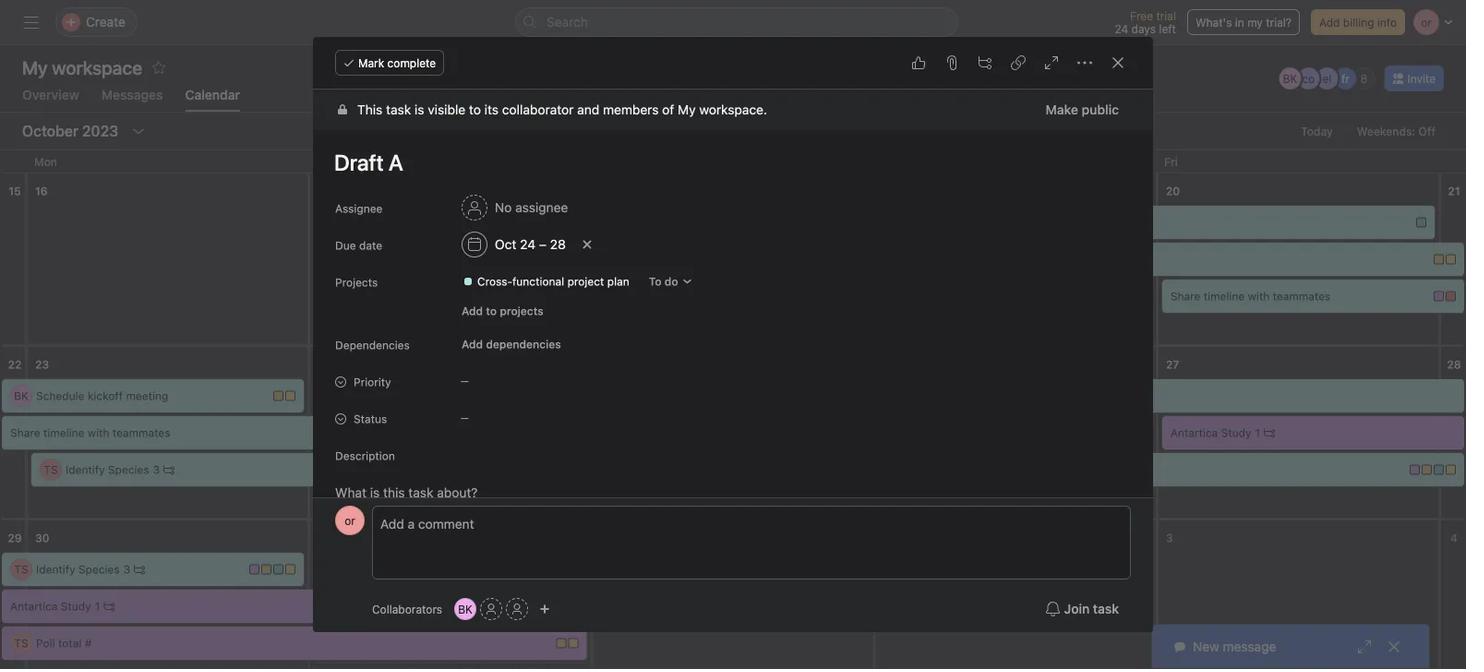 Task type: locate. For each thing, give the bounding box(es) containing it.
1 vertical spatial timeline
[[43, 427, 84, 439]]

1 horizontal spatial share timeline with teammates
[[1170, 290, 1331, 303]]

calendar button
[[185, 87, 240, 112]]

1 for 27
[[1255, 427, 1260, 439]]

draft a dialog
[[313, 37, 1153, 669]]

0 vertical spatial 28
[[550, 237, 566, 252]]

species down meeting
[[108, 463, 149, 476]]

study
[[1221, 427, 1251, 439], [61, 600, 91, 613]]

clear due date image
[[581, 239, 593, 250]]

to down 'cross-'
[[486, 305, 497, 318]]

29
[[8, 532, 22, 545]]

bk
[[1283, 72, 1297, 85], [14, 390, 29, 403], [458, 603, 473, 616]]

ts for antartica
[[14, 637, 28, 650]]

to inside button
[[486, 305, 497, 318]]

2 vertical spatial bk
[[458, 603, 473, 616]]

poll total #
[[36, 637, 92, 650]]

1 vertical spatial 1
[[95, 600, 100, 613]]

1 vertical spatial antartica
[[10, 600, 58, 613]]

24 left days
[[1115, 22, 1128, 35]]

0 horizontal spatial antartica study
[[10, 600, 91, 613]]

antartica study for 30
[[10, 600, 91, 613]]

antartica for 27
[[1170, 427, 1218, 439]]

1 horizontal spatial 24
[[1115, 22, 1128, 35]]

1 vertical spatial identify
[[36, 563, 75, 576]]

–
[[539, 237, 546, 252]]

0 vertical spatial antartica
[[1170, 427, 1218, 439]]

or
[[345, 514, 355, 527]]

antartica up poll
[[10, 600, 58, 613]]

1 vertical spatial share
[[10, 427, 40, 439]]

0 horizontal spatial share
[[10, 427, 40, 439]]

1 vertical spatial to
[[486, 305, 497, 318]]

0 horizontal spatial bk
[[14, 390, 29, 403]]

24
[[1115, 22, 1128, 35], [520, 237, 536, 252]]

1 vertical spatial antartica study
[[10, 600, 91, 613]]

leftcount image
[[1264, 427, 1275, 439], [164, 464, 175, 475], [134, 564, 145, 575], [104, 601, 115, 612]]

search button
[[515, 7, 958, 37]]

0 vertical spatial add
[[1319, 16, 1340, 29]]

0 vertical spatial 24
[[1115, 22, 1128, 35]]

add down 'cross-'
[[462, 305, 483, 318]]

mark
[[358, 56, 384, 69]]

up
[[353, 563, 366, 576]]

make
[[1046, 102, 1078, 117]]

project
[[567, 275, 604, 288]]

ts
[[44, 463, 58, 476], [14, 563, 28, 576], [14, 637, 28, 650]]

invite
[[1407, 72, 1436, 85]]

1 vertical spatial —
[[461, 413, 469, 423]]

22
[[8, 358, 22, 371]]

2 — button from the top
[[453, 405, 564, 431]]

invite button
[[1384, 66, 1444, 91]]

0 vertical spatial with
[[1248, 290, 1270, 303]]

antartica down 27
[[1170, 427, 1218, 439]]

mark complete
[[358, 56, 436, 69]]

task for join
[[1093, 601, 1119, 617]]

priority
[[354, 376, 391, 389]]

make public
[[1046, 102, 1119, 117]]

task right join
[[1093, 601, 1119, 617]]

1 horizontal spatial antartica
[[1170, 427, 1218, 439]]

add down add to projects button
[[462, 338, 483, 351]]

15
[[9, 185, 21, 198]]

functional
[[512, 275, 564, 288]]

share up 27
[[1170, 290, 1201, 303]]

left
[[1159, 22, 1176, 35]]

#
[[85, 637, 92, 650]]

0 vertical spatial task
[[386, 102, 411, 117]]

identify down 30
[[36, 563, 75, 576]]

in
[[1235, 16, 1244, 29]]

new message
[[1193, 639, 1276, 655]]

28 inside draft a dialog
[[550, 237, 566, 252]]

0 likes. click to like this task image
[[911, 55, 926, 70]]

1 vertical spatial task
[[1093, 601, 1119, 617]]

1 horizontal spatial antartica study
[[1170, 427, 1251, 439]]

bk right the collaborators
[[458, 603, 473, 616]]

1 vertical spatial study
[[61, 600, 91, 613]]

bk down 22
[[14, 390, 29, 403]]

1 vertical spatial teammates
[[113, 427, 170, 439]]

1 vertical spatial 24
[[520, 237, 536, 252]]

— button
[[453, 368, 564, 394], [453, 405, 564, 431]]

identify species down 30
[[36, 563, 120, 576]]

24 inside draft a dialog
[[520, 237, 536, 252]]

mon
[[34, 155, 57, 168]]

0 vertical spatial share
[[1170, 290, 1201, 303]]

draft
[[322, 390, 349, 403]]

0 vertical spatial 1
[[1255, 427, 1260, 439]]

1 vertical spatial add
[[462, 305, 483, 318]]

join task button
[[1034, 593, 1131, 626]]

complete
[[387, 56, 436, 69]]

0 vertical spatial study
[[1221, 427, 1251, 439]]

add inside add to projects button
[[462, 305, 483, 318]]

0 horizontal spatial study
[[61, 600, 91, 613]]

el
[[1322, 72, 1332, 85]]

0 vertical spatial teammates
[[1273, 290, 1331, 303]]

28
[[550, 237, 566, 252], [1447, 358, 1461, 371]]

assignee
[[335, 202, 383, 215]]

add left billing
[[1319, 16, 1340, 29]]

oct 24 – 28
[[495, 237, 566, 252]]

0 horizontal spatial 1
[[95, 600, 100, 613]]

2 horizontal spatial 3
[[1166, 532, 1173, 545]]

1 vertical spatial 3
[[1166, 532, 1173, 545]]

1 horizontal spatial 28
[[1447, 358, 1461, 371]]

1 horizontal spatial 3
[[153, 463, 160, 476]]

due date
[[335, 239, 382, 252]]

no assignee
[[495, 200, 568, 215]]

1
[[1255, 427, 1260, 439], [95, 600, 100, 613]]

identify
[[66, 463, 105, 476], [36, 563, 75, 576]]

1 — from the top
[[461, 376, 469, 386]]

0 vertical spatial share timeline with teammates
[[1170, 290, 1331, 303]]

0 horizontal spatial share timeline with teammates
[[10, 427, 170, 439]]

dependencies
[[335, 339, 410, 352]]

task inside main content
[[386, 102, 411, 117]]

what's in my trial? button
[[1187, 9, 1300, 35]]

calendar
[[185, 87, 240, 102]]

off
[[1419, 125, 1436, 138]]

add for add dependencies
[[462, 338, 483, 351]]

1 — button from the top
[[453, 368, 564, 394]]

plan
[[607, 275, 629, 288]]

identify species
[[66, 463, 149, 476], [36, 563, 120, 576]]

1 horizontal spatial task
[[1093, 601, 1119, 617]]

join task
[[1064, 601, 1119, 617]]

0 vertical spatial — button
[[453, 368, 564, 394]]

0 horizontal spatial to
[[469, 102, 481, 117]]

today button
[[1293, 118, 1341, 144]]

1 horizontal spatial study
[[1221, 427, 1251, 439]]

trial?
[[1266, 16, 1292, 29]]

—
[[461, 376, 469, 386], [461, 413, 469, 423]]

1 horizontal spatial 1
[[1255, 427, 1260, 439]]

0 horizontal spatial timeline
[[43, 427, 84, 439]]

4
[[1450, 532, 1458, 545]]

0 horizontal spatial antartica
[[10, 600, 58, 613]]

2 vertical spatial ts
[[14, 637, 28, 650]]

teammates
[[1273, 290, 1331, 303], [113, 427, 170, 439]]

1 horizontal spatial timeline
[[1204, 290, 1245, 303]]

identify down "schedule kickoff meeting" at the left of the page
[[66, 463, 105, 476]]

bk left co
[[1283, 72, 1297, 85]]

timeline
[[1204, 290, 1245, 303], [43, 427, 84, 439]]

add inside add dependencies button
[[462, 338, 483, 351]]

share down 'schedule'
[[10, 427, 40, 439]]

main content containing this task is visible to its collaborator and members of my workspace.
[[313, 90, 1153, 669]]

1 vertical spatial share timeline with teammates
[[10, 427, 170, 439]]

add
[[1319, 16, 1340, 29], [462, 305, 483, 318], [462, 338, 483, 351]]

ts left poll
[[14, 637, 28, 650]]

2 — from the top
[[461, 413, 469, 423]]

my
[[1247, 16, 1263, 29]]

add inside add billing info button
[[1319, 16, 1340, 29]]

2 vertical spatial add
[[462, 338, 483, 351]]

1 vertical spatial ts
[[14, 563, 28, 576]]

0 vertical spatial —
[[461, 376, 469, 386]]

0 vertical spatial antartica study
[[1170, 427, 1251, 439]]

antartica
[[1170, 427, 1218, 439], [10, 600, 58, 613]]

weekends:
[[1357, 125, 1416, 138]]

1 horizontal spatial to
[[486, 305, 497, 318]]

task inside button
[[1093, 601, 1119, 617]]

add dependencies
[[462, 338, 561, 351]]

species up "#"
[[78, 563, 120, 576]]

1 vertical spatial — button
[[453, 405, 564, 431]]

1 vertical spatial with
[[88, 427, 109, 439]]

dependencies
[[486, 338, 561, 351]]

0 horizontal spatial 3
[[123, 563, 130, 576]]

mark complete button
[[335, 50, 444, 76]]

status
[[354, 413, 387, 426]]

1 horizontal spatial bk
[[458, 603, 473, 616]]

2 horizontal spatial bk
[[1283, 72, 1297, 85]]

add to projects
[[462, 305, 543, 318]]

to left its
[[469, 102, 481, 117]]

0 horizontal spatial 24
[[520, 237, 536, 252]]

add dependencies button
[[453, 331, 569, 357]]

0 horizontal spatial task
[[386, 102, 411, 117]]

to do button
[[640, 269, 701, 294]]

0 horizontal spatial with
[[88, 427, 109, 439]]

2 vertical spatial 3
[[123, 563, 130, 576]]

ts down 29
[[14, 563, 28, 576]]

1 horizontal spatial with
[[1248, 290, 1270, 303]]

main content
[[313, 90, 1153, 669]]

0 horizontal spatial 28
[[550, 237, 566, 252]]

with
[[1248, 290, 1270, 303], [88, 427, 109, 439]]

is
[[415, 102, 424, 117]]

date
[[359, 239, 382, 252]]

this
[[357, 102, 382, 117]]

21
[[1448, 185, 1460, 198]]

1 vertical spatial bk
[[14, 390, 29, 403]]

0 vertical spatial ts
[[44, 463, 58, 476]]

ts up 30
[[44, 463, 58, 476]]

messages
[[101, 87, 163, 102]]

24 left the –
[[520, 237, 536, 252]]

antartica study up poll
[[10, 600, 91, 613]]

free trial 24 days left
[[1115, 9, 1176, 35]]

antartica study down 27
[[1170, 427, 1251, 439]]

Task Name text field
[[322, 141, 1131, 184]]

identify species down kickoff
[[66, 463, 149, 476]]

8
[[1360, 72, 1367, 85]]

task left is
[[386, 102, 411, 117]]

close image
[[1387, 640, 1401, 655]]

0 vertical spatial identify species
[[66, 463, 149, 476]]



Task type: describe. For each thing, give the bounding box(es) containing it.
copy task link image
[[1011, 55, 1026, 70]]

0 vertical spatial bk
[[1283, 72, 1297, 85]]

1 vertical spatial species
[[78, 563, 120, 576]]

31
[[318, 532, 330, 545]]

public
[[1082, 102, 1119, 117]]

to
[[649, 275, 662, 288]]

due
[[335, 239, 356, 252]]

oct
[[495, 237, 516, 252]]

add billing info button
[[1311, 9, 1405, 35]]

do
[[665, 275, 678, 288]]

0 vertical spatial species
[[108, 463, 149, 476]]

visible
[[428, 102, 465, 117]]

meeting
[[126, 390, 168, 403]]

trial
[[1156, 9, 1176, 22]]

free
[[1130, 9, 1153, 22]]

today
[[1301, 125, 1333, 138]]

or button
[[335, 506, 365, 535]]

collapse task pane image
[[1111, 55, 1125, 70]]

write
[[322, 563, 350, 576]]

tue
[[317, 155, 336, 168]]

report
[[369, 563, 402, 576]]

messages button
[[101, 87, 163, 112]]

total
[[58, 637, 82, 650]]

schedule kickoff meeting
[[36, 390, 168, 403]]

my workspace
[[22, 56, 142, 78]]

days
[[1131, 22, 1156, 35]]

october 2023
[[22, 122, 118, 140]]

add for add to projects
[[462, 305, 483, 318]]

30
[[35, 532, 49, 545]]

antartica for 30
[[10, 600, 58, 613]]

add subtask image
[[978, 55, 992, 70]]

1 for 30
[[95, 600, 100, 613]]

0 vertical spatial to
[[469, 102, 481, 117]]

add to projects button
[[453, 298, 552, 324]]

this task is visible to its collaborator and members of my workspace.
[[357, 102, 767, 117]]

workspace.
[[699, 102, 767, 117]]

1 horizontal spatial share
[[1170, 290, 1201, 303]]

23
[[35, 358, 49, 371]]

co
[[1302, 72, 1315, 85]]

fri
[[1164, 155, 1178, 168]]

projects
[[500, 305, 543, 318]]

expand new message image
[[1357, 640, 1372, 655]]

— button for status
[[453, 405, 564, 431]]

no assignee button
[[453, 191, 576, 224]]

search
[[547, 14, 588, 30]]

add or remove collaborators image
[[539, 604, 550, 615]]

schedule
[[36, 390, 85, 403]]

study for 27
[[1221, 427, 1251, 439]]

— for priority
[[461, 376, 469, 386]]

cross-
[[477, 275, 512, 288]]

weekends: off
[[1357, 125, 1436, 138]]

24 inside free trial 24 days left
[[1115, 22, 1128, 35]]

a
[[352, 390, 359, 403]]

0 horizontal spatial teammates
[[113, 427, 170, 439]]

search list box
[[515, 7, 958, 37]]

no
[[495, 200, 512, 215]]

cross-functional project plan
[[477, 275, 629, 288]]

0 vertical spatial 3
[[153, 463, 160, 476]]

— button for priority
[[453, 368, 564, 394]]

kickoff
[[88, 390, 123, 403]]

antartica study for 27
[[1170, 427, 1251, 439]]

billing
[[1343, 16, 1374, 29]]

bk inside button
[[458, 603, 473, 616]]

add to starred image
[[151, 60, 166, 75]]

assignee
[[515, 200, 568, 215]]

1 vertical spatial identify species
[[36, 563, 120, 576]]

to do
[[649, 275, 678, 288]]

write up report
[[322, 563, 402, 576]]

join
[[1064, 601, 1090, 617]]

what's
[[1195, 16, 1232, 29]]

20
[[1166, 185, 1180, 198]]

its
[[484, 102, 499, 117]]

0 vertical spatial identify
[[66, 463, 105, 476]]

add billing info
[[1319, 16, 1397, 29]]

collaborators
[[372, 603, 442, 616]]

add for add billing info
[[1319, 16, 1340, 29]]

0 vertical spatial timeline
[[1204, 290, 1245, 303]]

study for 30
[[61, 600, 91, 613]]

draft a
[[322, 390, 359, 403]]

overview button
[[22, 87, 79, 112]]

1 vertical spatial 28
[[1447, 358, 1461, 371]]

full screen image
[[1044, 55, 1059, 70]]

ts for share
[[44, 463, 58, 476]]

16
[[35, 185, 48, 198]]

poll
[[36, 637, 55, 650]]

more actions for this task image
[[1077, 55, 1092, 70]]

bk button
[[454, 598, 476, 620]]

attachments: add a file to this task, draft a image
[[944, 55, 959, 70]]

overview
[[22, 87, 79, 102]]

weekends: off button
[[1349, 118, 1444, 144]]

what's in my trial?
[[1195, 16, 1292, 29]]

1 horizontal spatial teammates
[[1273, 290, 1331, 303]]

fr
[[1341, 72, 1350, 85]]

description
[[335, 450, 395, 463]]

task for this
[[386, 102, 411, 117]]

of
[[662, 102, 674, 117]]

27
[[1166, 358, 1179, 371]]

projects
[[335, 276, 378, 289]]

info
[[1377, 16, 1397, 29]]

— for status
[[461, 413, 469, 423]]



Task type: vqa. For each thing, say whether or not it's contained in the screenshot.
My Workspace 'dropdown button'
no



